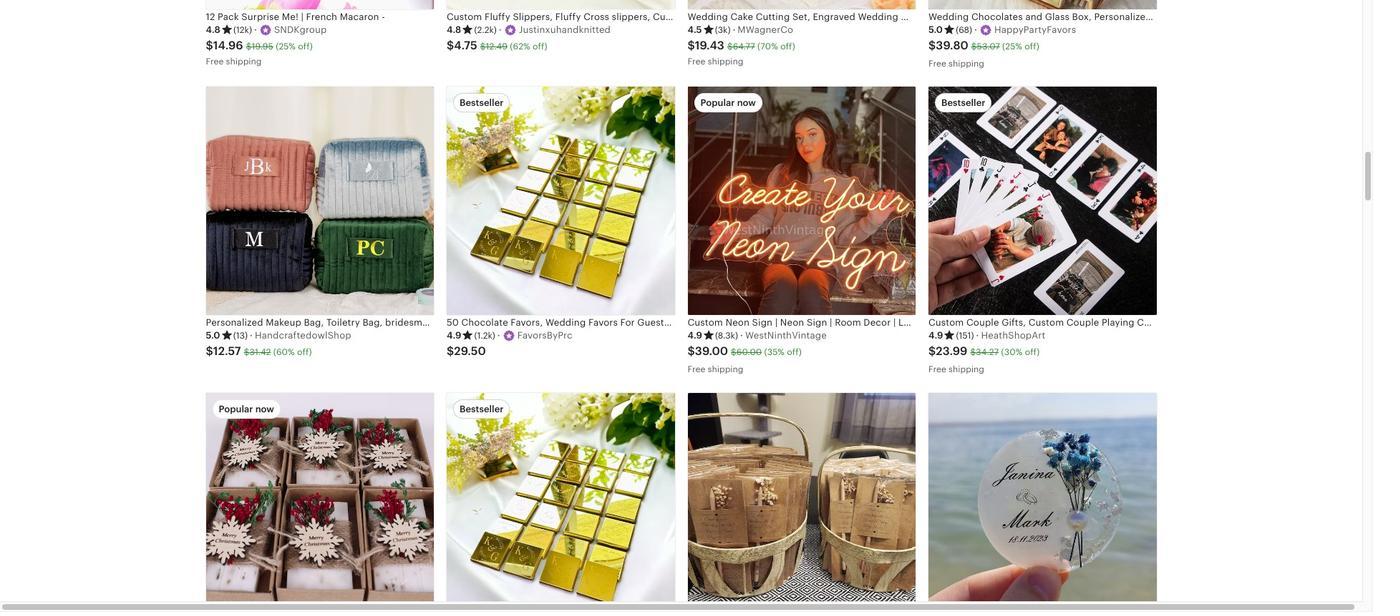 Task type: locate. For each thing, give the bounding box(es) containing it.
bestseller
[[460, 98, 504, 108], [942, 98, 986, 108], [460, 404, 504, 414]]

1 vertical spatial popular
[[219, 404, 253, 414]]

free for 19.43
[[688, 56, 706, 66]]

free for 39.80
[[929, 58, 947, 68]]

· right (8.3k)
[[740, 330, 743, 341]]

popular now
[[701, 98, 756, 108], [219, 404, 274, 414]]

favorsbyprc
[[518, 330, 573, 341]]

off) for 14.96
[[298, 41, 313, 52]]

popular down 12.57
[[219, 404, 253, 414]]

off)
[[298, 41, 313, 52], [533, 41, 548, 52], [781, 41, 795, 52], [1025, 41, 1040, 52], [297, 347, 312, 357], [787, 347, 802, 357], [1025, 347, 1040, 357]]

· right (2.2k)
[[499, 24, 502, 35]]

popular now down "31.42"
[[219, 404, 274, 414]]

free inside $ 39.00 $ 60.00 (35% off) free shipping
[[688, 364, 706, 374]]

(68)
[[956, 25, 972, 35]]

justinxuhandknitted
[[519, 24, 611, 35]]

happypartyfavors
[[994, 24, 1076, 35]]

19.95
[[252, 41, 273, 52]]

off) right (62%
[[533, 41, 548, 52]]

23.99
[[936, 345, 968, 358]]

free for 23.99
[[929, 364, 947, 374]]

2 horizontal spatial 4.9
[[929, 330, 943, 341]]

1 horizontal spatial (25%
[[1003, 41, 1022, 52]]

popular now for custom neon sign | neon sign | room decor | led neon light| neon bar sign| neon bedroom sign | neon light | christmas | personalized | neon image
[[701, 98, 756, 108]]

4.9 up 23.99
[[929, 330, 943, 341]]

off) down handcraftedowlshop
[[297, 347, 312, 357]]

1 vertical spatial popular now
[[219, 404, 274, 414]]

handcraftedowlshop
[[255, 330, 351, 341]]

shipping down 39.00
[[708, 364, 744, 374]]

bestseller link
[[447, 393, 675, 612]]

off) right (30%
[[1025, 347, 1040, 357]]

50 chocolate favors, wedding favors for guests, engagement chocolate, wedding favors, customized chocolate, plexiglass chocolate image
[[447, 87, 675, 315], [447, 393, 675, 612]]

0 horizontal spatial 4.8
[[206, 24, 220, 35]]

free inside $ 23.99 $ 34.27 (30% off) free shipping
[[929, 364, 947, 374]]

heathshopart
[[981, 330, 1046, 341]]

off) down the sndkgroup
[[298, 41, 313, 52]]

64.77
[[733, 41, 755, 52]]

· right (151)
[[976, 330, 979, 341]]

shipping for 19.43
[[708, 56, 744, 66]]

free down 39.00
[[688, 364, 706, 374]]

0 horizontal spatial 5.0
[[206, 330, 220, 341]]

shipping inside $ 39.00 $ 60.00 (35% off) free shipping
[[708, 364, 744, 374]]

2 4.9 from the left
[[688, 330, 702, 341]]

1 horizontal spatial popular now
[[701, 98, 756, 108]]

(151)
[[956, 331, 974, 341]]

custom couple gifts, custom couple playing cards, custom wedding memories playing cards, wedding playing cards, wedding guest book image
[[929, 87, 1157, 315]]

popular down $ 19.43 $ 64.77 (70% off) free shipping
[[701, 98, 735, 108]]

off) down happypartyfavors
[[1025, 41, 1040, 52]]

recycled gift | eco-friendly pencil | wedding party favors | wedding bulk favors |seedling pencil |wedding gift for guest |thank you favor | image
[[688, 393, 916, 612]]

· handcraftedowlshop
[[250, 330, 351, 341]]

4.8 down 12
[[206, 24, 220, 35]]

2 (25% from the left
[[1003, 41, 1022, 52]]

free down 39.80
[[929, 58, 947, 68]]

free
[[206, 56, 224, 66], [688, 56, 706, 66], [929, 58, 947, 68], [688, 364, 706, 374], [929, 364, 947, 374]]

french
[[306, 11, 337, 22]]

0 horizontal spatial 4.9
[[447, 330, 461, 341]]

4.9 for 23.99
[[929, 330, 943, 341]]

off) for 23.99
[[1025, 347, 1040, 357]]

free inside "$ 39.80 $ 53.07 (25% off) free shipping"
[[929, 58, 947, 68]]

0 horizontal spatial popular
[[219, 404, 253, 414]]

custom neon sign | neon sign | room decor | led neon light| neon bar sign| neon bedroom sign | neon light | christmas | personalized | neon image
[[688, 87, 916, 315]]

shipping down 19.43
[[708, 56, 744, 66]]

bestseller down "$ 39.80 $ 53.07 (25% off) free shipping"
[[942, 98, 986, 108]]

$ 12.57 $ 31.42 (60% off)
[[206, 345, 312, 358]]

1 vertical spatial 5.0
[[206, 330, 220, 341]]

· right '(13)' in the bottom left of the page
[[250, 330, 253, 341]]

·
[[254, 24, 257, 35], [499, 24, 502, 35], [733, 24, 736, 35], [974, 24, 977, 35], [250, 330, 253, 341], [498, 330, 500, 341], [740, 330, 743, 341], [976, 330, 979, 341]]

surprise
[[242, 11, 279, 22]]

(13)
[[233, 331, 248, 341]]

shipping inside $ 23.99 $ 34.27 (30% off) free shipping
[[949, 364, 985, 374]]

0 vertical spatial 5.0
[[929, 24, 943, 35]]

(25% inside "$ 39.80 $ 53.07 (25% off) free shipping"
[[1003, 41, 1022, 52]]

$
[[206, 39, 213, 52], [447, 39, 454, 52], [688, 39, 695, 52], [929, 39, 936, 52], [246, 41, 252, 52], [480, 41, 486, 52], [727, 41, 733, 52], [971, 41, 977, 52], [206, 345, 213, 358], [447, 345, 454, 358], [688, 345, 695, 358], [929, 345, 936, 358], [244, 347, 250, 357], [731, 347, 737, 357], [971, 347, 976, 357]]

5.0
[[929, 24, 943, 35], [206, 330, 220, 341]]

1 4.8 from the left
[[206, 24, 220, 35]]

$ inside $ 12.57 $ 31.42 (60% off)
[[244, 347, 250, 357]]

14.96
[[213, 39, 243, 52]]

free down 23.99
[[929, 364, 947, 374]]

shipping down 23.99
[[949, 364, 985, 374]]

bestseller down 12.49
[[460, 98, 504, 108]]

4.9 up the $ 29.50
[[447, 330, 461, 341]]

(70%
[[758, 41, 778, 52]]

19.43
[[695, 39, 725, 52]]

0 vertical spatial popular now
[[701, 98, 756, 108]]

1 horizontal spatial popular
[[701, 98, 735, 108]]

me!
[[282, 11, 299, 22]]

mwagnerco
[[738, 24, 794, 35]]

1 (25% from the left
[[276, 41, 296, 52]]

free inside $ 14.96 $ 19.95 (25% off) free shipping
[[206, 56, 224, 66]]

off) inside "$ 39.80 $ 53.07 (25% off) free shipping"
[[1025, 41, 1040, 52]]

(62%
[[510, 41, 530, 52]]

|
[[301, 11, 304, 22]]

12 pack surprise me! | french macaron -
[[206, 11, 385, 22]]

0 horizontal spatial (25%
[[276, 41, 296, 52]]

(25%
[[276, 41, 296, 52], [1003, 41, 1022, 52]]

0 vertical spatial 50 chocolate favors, wedding favors for guests, engagement chocolate, wedding favors, customized chocolate, plexiglass chocolate image
[[447, 87, 675, 315]]

1 vertical spatial now
[[255, 404, 274, 414]]

off) right (70%
[[781, 41, 795, 52]]

off) inside $ 14.96 $ 19.95 (25% off) free shipping
[[298, 41, 313, 52]]

4.9
[[447, 330, 461, 341], [688, 330, 702, 341], [929, 330, 943, 341]]

(25% down the sndkgroup
[[276, 41, 296, 52]]

popular now down $ 19.43 $ 64.77 (70% off) free shipping
[[701, 98, 756, 108]]

1 50 chocolate favors, wedding favors for guests, engagement chocolate, wedding favors, customized chocolate, plexiglass chocolate image from the top
[[447, 87, 675, 315]]

shipping inside $ 14.96 $ 19.95 (25% off) free shipping
[[226, 56, 262, 66]]

$ 29.50
[[447, 345, 486, 358]]

0 horizontal spatial popular now
[[219, 404, 274, 414]]

now down $ 19.43 $ 64.77 (70% off) free shipping
[[737, 98, 756, 108]]

4.8
[[206, 24, 220, 35], [447, 24, 461, 35]]

off) inside $ 23.99 $ 34.27 (30% off) free shipping
[[1025, 347, 1040, 357]]

bestseller down 29.50
[[460, 404, 504, 414]]

4.8 for 4.75
[[447, 24, 461, 35]]

now down "31.42"
[[255, 404, 274, 414]]

shipping for 39.80
[[949, 58, 985, 68]]

$ 19.43 $ 64.77 (70% off) free shipping
[[688, 39, 795, 66]]

-
[[382, 11, 385, 22]]

0 vertical spatial popular
[[701, 98, 735, 108]]

0 vertical spatial now
[[737, 98, 756, 108]]

free for 39.00
[[688, 364, 706, 374]]

4.9 up 39.00
[[688, 330, 702, 341]]

shipping down 14.96
[[226, 56, 262, 66]]

$ 23.99 $ 34.27 (30% off) free shipping
[[929, 345, 1040, 374]]

free down 14.96
[[206, 56, 224, 66]]

shipping
[[226, 56, 262, 66], [708, 56, 744, 66], [949, 58, 985, 68], [708, 364, 744, 374], [949, 364, 985, 374]]

free down 19.43
[[688, 56, 706, 66]]

2 4.8 from the left
[[447, 24, 461, 35]]

(25% inside $ 14.96 $ 19.95 (25% off) free shipping
[[276, 41, 296, 52]]

popular
[[701, 98, 735, 108], [219, 404, 253, 414]]

shipping down 39.80
[[949, 58, 985, 68]]

· heathshopart
[[976, 330, 1046, 341]]

shipping inside $ 19.43 $ 64.77 (70% off) free shipping
[[708, 56, 744, 66]]

5.0 up 39.80
[[929, 24, 943, 35]]

$ 39.00 $ 60.00 (35% off) free shipping
[[688, 345, 802, 374]]

off) inside $ 19.43 $ 64.77 (70% off) free shipping
[[781, 41, 795, 52]]

(3k)
[[715, 25, 731, 35]]

39.00
[[695, 345, 728, 358]]

now for the christmas scent soap favors| personalized christmas gifts | custom christmas favors | christmas table  | new year merry christmas favors "image"
[[255, 404, 274, 414]]

4.8 up 4.75
[[447, 24, 461, 35]]

39.80
[[936, 39, 969, 52]]

pack
[[218, 11, 239, 22]]

(12k)
[[233, 25, 252, 35]]

0 horizontal spatial now
[[255, 404, 274, 414]]

off) inside $ 39.00 $ 60.00 (35% off) free shipping
[[787, 347, 802, 357]]

free inside $ 19.43 $ 64.77 (70% off) free shipping
[[688, 56, 706, 66]]

now
[[737, 98, 756, 108], [255, 404, 274, 414]]

53.07
[[977, 41, 1000, 52]]

5.0 up 12.57
[[206, 330, 220, 341]]

off) down westninthvintage at the right bottom of page
[[787, 347, 802, 357]]

1 vertical spatial 50 chocolate favors, wedding favors for guests, engagement chocolate, wedding favors, customized chocolate, plexiglass chocolate image
[[447, 393, 675, 612]]

1 horizontal spatial 4.9
[[688, 330, 702, 341]]

shipping inside "$ 39.80 $ 53.07 (25% off) free shipping"
[[949, 58, 985, 68]]

1 horizontal spatial 5.0
[[929, 24, 943, 35]]

12
[[206, 11, 215, 22]]

off) inside $ 4.75 $ 12.49 (62% off)
[[533, 41, 548, 52]]

31.42
[[250, 347, 271, 357]]

1 horizontal spatial now
[[737, 98, 756, 108]]

1 horizontal spatial 4.8
[[447, 24, 461, 35]]

$ inside $ 4.75 $ 12.49 (62% off)
[[480, 41, 486, 52]]

off) inside $ 12.57 $ 31.42 (60% off)
[[297, 347, 312, 357]]

3 4.9 from the left
[[929, 330, 943, 341]]

$ 14.96 $ 19.95 (25% off) free shipping
[[206, 39, 313, 66]]

4.8 for 14.96
[[206, 24, 220, 35]]

(25% right 53.07
[[1003, 41, 1022, 52]]



Task type: vqa. For each thing, say whether or not it's contained in the screenshot.
out
no



Task type: describe. For each thing, give the bounding box(es) containing it.
(8.3k)
[[715, 331, 738, 341]]

bestseller for (151)
[[942, 98, 986, 108]]

custom fridge magnets,wedding favors,engagement gift,dried flower magnet for guest,wedding gifts,wedding magnet,epoxy magnet,baby shower image
[[929, 393, 1157, 612]]

· right the (1.2k)
[[498, 330, 500, 341]]

1 4.9 from the left
[[447, 330, 461, 341]]

60.00
[[737, 347, 762, 357]]

popular for custom neon sign | neon sign | room decor | led neon light| neon bar sign| neon bedroom sign | neon light | christmas | personalized | neon image
[[701, 98, 735, 108]]

4.5
[[688, 24, 702, 35]]

wedding cake cutting set, engraved wedding or anniversary cake cutting gift for couples, unique keepsake, wedding gift for bridal shower image
[[688, 0, 916, 9]]

· westninthvintage
[[740, 330, 827, 341]]

shipping for 23.99
[[949, 364, 985, 374]]

shipping for 39.00
[[708, 364, 744, 374]]

· right "(3k)" at the top right of page
[[733, 24, 736, 35]]

(25% for 14.96
[[276, 41, 296, 52]]

westninthvintage
[[745, 330, 827, 341]]

34.27
[[976, 347, 999, 357]]

4.9 for 39.00
[[688, 330, 702, 341]]

custom fluffy slippers, fluffy cross slippers, custom bride slippers, bride to be gift, bridesmaid gift, bachelorette party, fluffy slippers image
[[447, 0, 675, 9]]

(1.2k)
[[474, 331, 495, 341]]

free for 14.96
[[206, 56, 224, 66]]

4.75
[[454, 39, 477, 52]]

$ 39.80 $ 53.07 (25% off) free shipping
[[929, 39, 1040, 68]]

· mwagnerco
[[733, 24, 794, 35]]

12.57
[[213, 345, 241, 358]]

popular now for the christmas scent soap favors| personalized christmas gifts | custom christmas favors | christmas table  | new year merry christmas favors "image"
[[219, 404, 274, 414]]

12.49
[[486, 41, 508, 52]]

5.0 for 39.80
[[929, 24, 943, 35]]

(30%
[[1001, 347, 1023, 357]]

(25% for 39.80
[[1003, 41, 1022, 52]]

personalized makeup bag, toiletry bag, bridesmaid proposal, personalized clutch, personalized makeup bag, cosmetic bag pouch, bridesmaid image
[[206, 87, 434, 315]]

2 50 chocolate favors, wedding favors for guests, engagement chocolate, wedding favors, customized chocolate, plexiglass chocolate image from the top
[[447, 393, 675, 612]]

off) for 39.00
[[787, 347, 802, 357]]

now for custom neon sign | neon sign | room decor | led neon light| neon bar sign| neon bedroom sign | neon light | christmas | personalized | neon image
[[737, 98, 756, 108]]

· right the (12k)
[[254, 24, 257, 35]]

(35%
[[764, 347, 785, 357]]

macaron
[[340, 11, 379, 22]]

off) for 19.43
[[781, 41, 795, 52]]

(2.2k)
[[474, 25, 497, 35]]

popular for the christmas scent soap favors| personalized christmas gifts | custom christmas favors | christmas table  | new year merry christmas favors "image"
[[219, 404, 253, 414]]

· right (68)
[[974, 24, 977, 35]]

off) for 4.75
[[533, 41, 548, 52]]

off) for 39.80
[[1025, 41, 1040, 52]]

12 pack surprise me! | french macaron - image
[[206, 0, 434, 9]]

bestseller for (1.2k)
[[460, 98, 504, 108]]

29.50
[[454, 345, 486, 358]]

sndkgroup
[[274, 24, 327, 35]]

off) for 12.57
[[297, 347, 312, 357]]

shipping for 14.96
[[226, 56, 262, 66]]

wedding chocolates and glass box, personalized chocolate favors for wedding, baptism, quinceañera sweet 16, baby shower, bridal shower image
[[929, 0, 1157, 9]]

5.0 for 12.57
[[206, 330, 220, 341]]

christmas scent soap favors| personalized christmas gifts | custom christmas favors | christmas table  | new year merry christmas favors image
[[206, 393, 434, 612]]

(60%
[[273, 347, 295, 357]]

$ 4.75 $ 12.49 (62% off)
[[447, 39, 548, 52]]

popular now link
[[206, 393, 434, 612]]



